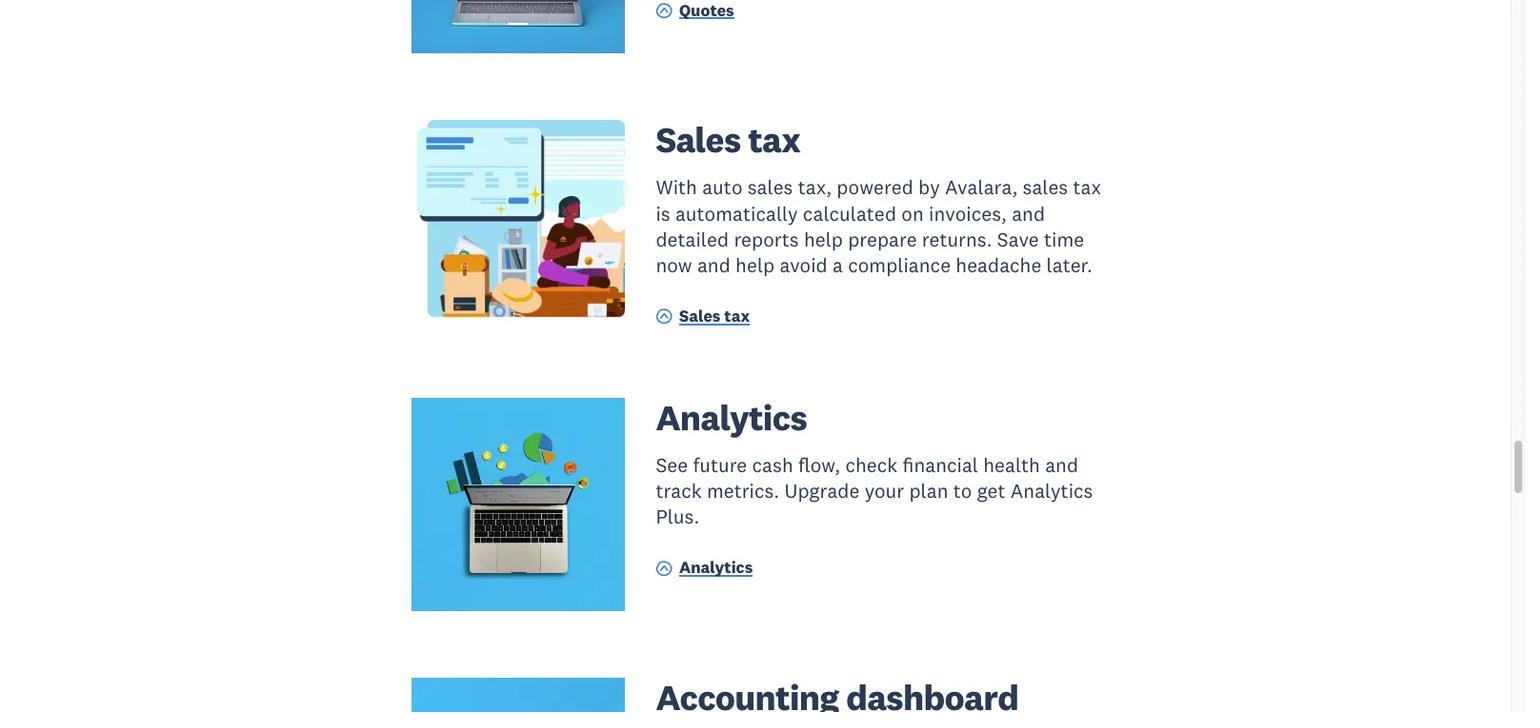 Task type: vqa. For each thing, say whether or not it's contained in the screenshot.
the Take a course
no



Task type: locate. For each thing, give the bounding box(es) containing it.
cash
[[752, 452, 793, 478]]

analytics down health
[[1011, 478, 1093, 504]]

sales down the now
[[679, 306, 721, 327]]

sales up "automatically"
[[748, 175, 793, 200]]

your
[[865, 478, 904, 504]]

analytics
[[656, 395, 807, 440], [1011, 478, 1093, 504], [679, 557, 753, 578]]

help up a
[[804, 227, 843, 252]]

flow,
[[798, 452, 840, 478]]

analytics inside see future cash flow, check financial health and track metrics. upgrade your plan to get analytics plus.
[[1011, 478, 1093, 504]]

sales
[[748, 175, 793, 200], [1023, 175, 1068, 200]]

sales up "with"
[[656, 117, 741, 162]]

sales tax down the now
[[679, 306, 750, 327]]

with
[[656, 175, 697, 200]]

0 horizontal spatial sales
[[748, 175, 793, 200]]

powered
[[837, 175, 913, 200]]

1 horizontal spatial help
[[804, 227, 843, 252]]

help
[[804, 227, 843, 252], [736, 253, 775, 278]]

avoid
[[780, 253, 828, 278]]

1 vertical spatial sales
[[679, 306, 721, 327]]

2 sales from the left
[[1023, 175, 1068, 200]]

sales up time
[[1023, 175, 1068, 200]]

2 vertical spatial tax
[[724, 306, 750, 327]]

see future cash flow, check financial health and track metrics. upgrade your plan to get analytics plus.
[[656, 452, 1093, 530]]

future
[[693, 452, 747, 478]]

2 vertical spatial analytics
[[679, 557, 753, 578]]

and up save
[[1012, 201, 1045, 226]]

on
[[901, 201, 924, 226]]

sales
[[656, 117, 741, 162], [679, 306, 721, 327]]

2 vertical spatial and
[[1045, 452, 1079, 478]]

prepare
[[848, 227, 917, 252]]

save
[[997, 227, 1039, 252]]

tax up tax,
[[748, 117, 801, 162]]

by
[[918, 175, 940, 200]]

1 vertical spatial analytics
[[1011, 478, 1093, 504]]

sales inside button
[[679, 306, 721, 327]]

get
[[977, 478, 1006, 504]]

now
[[656, 253, 692, 278]]

analytics up future
[[656, 395, 807, 440]]

see
[[656, 452, 688, 478]]

1 vertical spatial sales tax
[[679, 306, 750, 327]]

tax
[[748, 117, 801, 162], [1073, 175, 1101, 200], [724, 306, 750, 327]]

and
[[1012, 201, 1045, 226], [697, 253, 731, 278], [1045, 452, 1079, 478]]

1 horizontal spatial sales
[[1023, 175, 1068, 200]]

detailed
[[656, 227, 729, 252]]

analytics inside button
[[679, 557, 753, 578]]

1 vertical spatial tax
[[1073, 175, 1101, 200]]

tax down reports in the top of the page
[[724, 306, 750, 327]]

and right health
[[1045, 452, 1079, 478]]

sales tax
[[656, 117, 801, 162], [679, 306, 750, 327]]

0 horizontal spatial help
[[736, 253, 775, 278]]

0 vertical spatial tax
[[748, 117, 801, 162]]

sales tax up auto
[[656, 117, 801, 162]]

health
[[983, 452, 1040, 478]]

invoices,
[[929, 201, 1007, 226]]

and down detailed
[[697, 253, 731, 278]]

0 vertical spatial help
[[804, 227, 843, 252]]

help down reports in the top of the page
[[736, 253, 775, 278]]

tax up time
[[1073, 175, 1101, 200]]

track
[[656, 478, 702, 504]]

to
[[953, 478, 972, 504]]

returns.
[[922, 227, 992, 252]]

upgrade
[[785, 478, 860, 504]]

analytics down plus.
[[679, 557, 753, 578]]



Task type: describe. For each thing, give the bounding box(es) containing it.
check
[[845, 452, 898, 478]]

auto
[[702, 175, 743, 200]]

0 vertical spatial analytics
[[656, 395, 807, 440]]

tax inside button
[[724, 306, 750, 327]]

headache
[[956, 253, 1042, 278]]

later.
[[1047, 253, 1093, 278]]

time
[[1044, 227, 1084, 252]]

and inside see future cash flow, check financial health and track metrics. upgrade your plan to get analytics plus.
[[1045, 452, 1079, 478]]

metrics.
[[707, 478, 780, 504]]

financial
[[903, 452, 978, 478]]

0 vertical spatial sales
[[656, 117, 741, 162]]

0 vertical spatial and
[[1012, 201, 1045, 226]]

plan
[[909, 478, 948, 504]]

1 sales from the left
[[748, 175, 793, 200]]

automatically
[[675, 201, 798, 226]]

sales tax button
[[656, 305, 750, 331]]

0 vertical spatial sales tax
[[656, 117, 801, 162]]

avalara,
[[945, 175, 1018, 200]]

plus.
[[656, 504, 700, 530]]

tax,
[[798, 175, 832, 200]]

1 vertical spatial and
[[697, 253, 731, 278]]

a
[[833, 253, 843, 278]]

calculated
[[803, 201, 896, 226]]

analytics button
[[656, 557, 753, 583]]

tax inside with auto sales tax, powered by avalara, sales tax is automatically calculated on invoices, and detailed reports help prepare returns. save time now and help avoid a compliance headache later.
[[1073, 175, 1101, 200]]

sales tax inside button
[[679, 306, 750, 327]]

1 vertical spatial help
[[736, 253, 775, 278]]

with auto sales tax, powered by avalara, sales tax is automatically calculated on invoices, and detailed reports help prepare returns. save time now and help avoid a compliance headache later.
[[656, 175, 1101, 278]]

reports
[[734, 227, 799, 252]]

is
[[656, 201, 670, 226]]

compliance
[[848, 253, 951, 278]]



